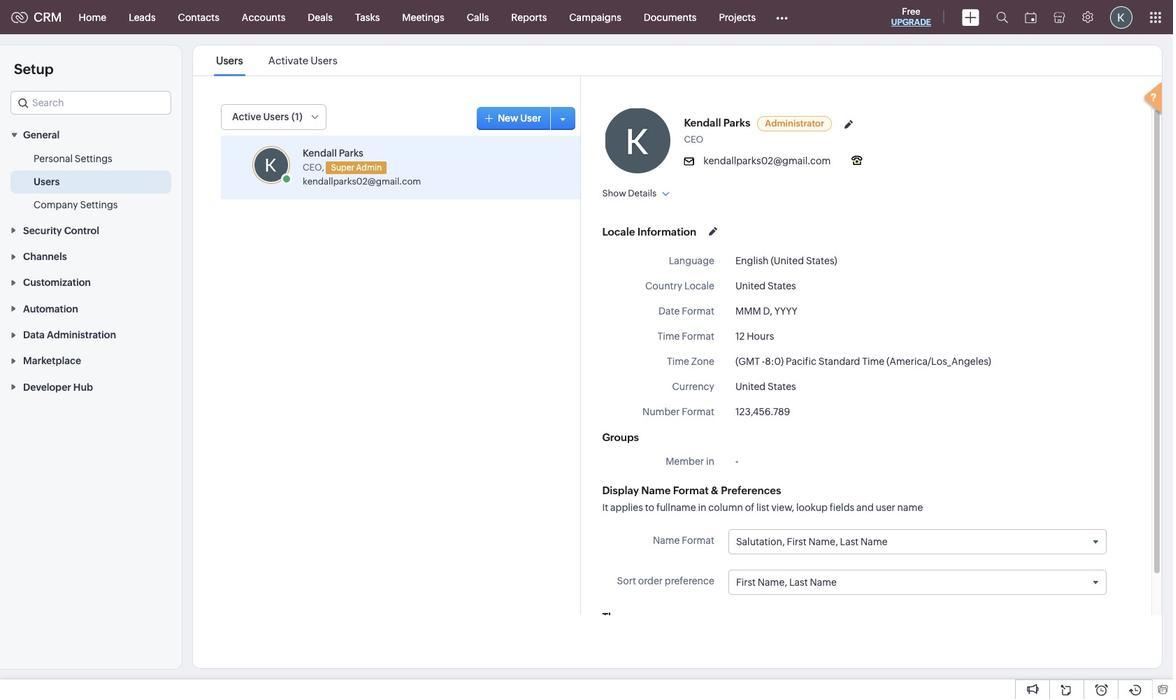 Task type: describe. For each thing, give the bounding box(es) containing it.
channels
[[23, 251, 67, 262]]

logo image
[[11, 12, 28, 23]]

setup
[[14, 61, 54, 77]]

1 horizontal spatial users
[[216, 55, 243, 66]]

first inside field
[[787, 536, 807, 548]]

hub
[[73, 382, 93, 393]]

column
[[709, 502, 743, 513]]

personal
[[34, 153, 73, 165]]

number
[[643, 406, 680, 418]]

(america/los_angeles)
[[887, 356, 992, 367]]

marketplace
[[23, 356, 81, 367]]

0 horizontal spatial locale
[[602, 226, 635, 237]]

show details link
[[602, 188, 670, 199]]

general region
[[0, 148, 182, 217]]

name, inside "field"
[[758, 577, 788, 588]]

administration
[[47, 329, 116, 341]]

control
[[64, 225, 99, 236]]

pacific
[[786, 356, 817, 367]]

time format
[[658, 331, 715, 342]]

security control
[[23, 225, 99, 236]]

First Name, Last Name field
[[729, 571, 1107, 595]]

country locale
[[645, 280, 715, 292]]

Salutation, First Name, Last Name field
[[729, 530, 1107, 554]]

1 horizontal spatial -
[[762, 356, 765, 367]]

crm
[[34, 10, 62, 24]]

united for currency
[[736, 381, 766, 392]]

display
[[602, 485, 639, 497]]

member in
[[666, 456, 715, 467]]

time zone
[[667, 356, 715, 367]]

crm link
[[11, 10, 62, 24]]

developer
[[23, 382, 71, 393]]

users (1)
[[263, 111, 303, 122]]

security
[[23, 225, 62, 236]]

8:0)
[[765, 356, 784, 367]]

name inside field
[[861, 536, 888, 548]]

search image
[[997, 11, 1008, 23]]

super
[[331, 163, 355, 172]]

deals
[[308, 12, 333, 23]]

salutation,
[[736, 536, 785, 548]]

automation button
[[0, 295, 182, 322]]

currency
[[673, 381, 715, 392]]

0 vertical spatial in
[[706, 456, 715, 467]]

ceo
[[684, 134, 704, 145]]

reports link
[[500, 0, 558, 34]]

united states for country locale
[[736, 280, 796, 292]]

campaigns link
[[558, 0, 633, 34]]

english
[[736, 255, 769, 266]]

last inside field
[[840, 536, 859, 548]]

kendall parks ceo, super admin kendallparks02@gmail.com
[[303, 148, 421, 186]]

profile image
[[1111, 6, 1133, 28]]

users inside general region
[[34, 176, 60, 188]]

active users (1)
[[232, 111, 303, 122]]

name format
[[653, 535, 715, 546]]

(gmt
[[736, 356, 760, 367]]

format inside display name format & preferences it applies to fullname in column of list view, lookup fields and user name
[[673, 485, 709, 497]]

0 vertical spatial users link
[[214, 55, 245, 66]]

first inside "field"
[[736, 577, 756, 588]]

users link inside general region
[[34, 175, 60, 189]]

date
[[659, 306, 680, 317]]

time for time zone
[[667, 356, 690, 367]]

parks for kendall parks
[[724, 117, 751, 129]]

and
[[857, 502, 874, 513]]

to
[[645, 502, 655, 513]]

meetings link
[[391, 0, 456, 34]]

developer hub
[[23, 382, 93, 393]]

display name format & preferences it applies to fullname in column of list view, lookup fields and user name
[[602, 485, 923, 513]]

format for date
[[682, 306, 715, 317]]

new user
[[498, 112, 542, 123]]

sort order preference
[[617, 576, 715, 587]]

reports
[[511, 12, 547, 23]]

country
[[645, 280, 683, 292]]

member
[[666, 456, 704, 467]]

projects
[[719, 12, 756, 23]]

tasks
[[355, 12, 380, 23]]

activate
[[268, 55, 309, 66]]

user
[[520, 112, 542, 123]]

english (united states)
[[736, 255, 838, 266]]

standard
[[819, 356, 860, 367]]

contacts link
[[167, 0, 231, 34]]

projects link
[[708, 0, 767, 34]]

mmm d, yyyy
[[736, 306, 798, 317]]

united for country locale
[[736, 280, 766, 292]]

accounts link
[[231, 0, 297, 34]]

security control button
[[0, 217, 182, 243]]

hours
[[747, 331, 774, 342]]

meetings
[[402, 12, 445, 23]]

active
[[232, 111, 261, 122]]

order
[[638, 576, 663, 587]]

show details
[[602, 188, 657, 199]]

customization
[[23, 277, 91, 288]]

personal settings
[[34, 153, 112, 165]]

states for country locale
[[768, 280, 796, 292]]

last inside "field"
[[790, 577, 808, 588]]

automation
[[23, 303, 78, 315]]

documents
[[644, 12, 697, 23]]

new user button
[[477, 107, 556, 130]]

12 hours
[[736, 331, 774, 342]]

data administration button
[[0, 322, 182, 348]]

profile element
[[1102, 0, 1141, 34]]

developer hub button
[[0, 374, 182, 400]]

parks for kendall parks ceo, super admin kendallparks02@gmail.com
[[339, 148, 363, 159]]



Task type: locate. For each thing, give the bounding box(es) containing it.
search element
[[988, 0, 1017, 34]]

home
[[79, 12, 106, 23]]

settings down general dropdown button
[[75, 153, 112, 165]]

zone
[[692, 356, 715, 367]]

1 horizontal spatial name,
[[809, 536, 838, 548]]

settings for personal settings
[[75, 153, 112, 165]]

users link
[[214, 55, 245, 66], [34, 175, 60, 189]]

data administration
[[23, 329, 116, 341]]

in inside display name format & preferences it applies to fullname in column of list view, lookup fields and user name
[[698, 502, 707, 513]]

0 vertical spatial first
[[787, 536, 807, 548]]

kendallparks02@gmail.com link
[[303, 176, 421, 186]]

create menu element
[[954, 0, 988, 34]]

users right activate
[[311, 55, 338, 66]]

d,
[[763, 306, 773, 317]]

0 vertical spatial kendall
[[684, 117, 721, 129]]

ceo,
[[303, 162, 324, 172]]

information
[[638, 226, 697, 237]]

view,
[[772, 502, 795, 513]]

kendallparks02@gmail.com down administrator on the right
[[704, 155, 831, 166]]

show
[[602, 188, 626, 199]]

name, down salutation,
[[758, 577, 788, 588]]

0 vertical spatial united
[[736, 280, 766, 292]]

accounts
[[242, 12, 286, 23]]

name
[[898, 502, 923, 513]]

last down salutation, first name, last name
[[790, 577, 808, 588]]

1 horizontal spatial kendallparks02@gmail.com
[[704, 155, 831, 166]]

documents link
[[633, 0, 708, 34]]

name, down lookup on the right
[[809, 536, 838, 548]]

format up zone
[[682, 331, 715, 342]]

users down personal
[[34, 176, 60, 188]]

None field
[[10, 91, 171, 115]]

upgrade
[[892, 17, 932, 27]]

0 vertical spatial settings
[[75, 153, 112, 165]]

states
[[768, 280, 796, 292], [768, 381, 796, 392]]

2 states from the top
[[768, 381, 796, 392]]

administrator
[[765, 118, 825, 129]]

united states up mmm d, yyyy
[[736, 280, 796, 292]]

list containing users
[[204, 45, 350, 76]]

0 vertical spatial kendallparks02@gmail.com
[[704, 155, 831, 166]]

0 horizontal spatial kendall
[[303, 148, 337, 159]]

1 vertical spatial users link
[[34, 175, 60, 189]]

in right member
[[706, 456, 715, 467]]

kendall inside kendall parks ceo, super admin kendallparks02@gmail.com
[[303, 148, 337, 159]]

company settings
[[34, 200, 118, 211]]

kendallparks02@gmail.com down admin
[[303, 176, 421, 186]]

parks left administrator on the right
[[724, 117, 751, 129]]

1 horizontal spatial first
[[787, 536, 807, 548]]

fields
[[830, 502, 855, 513]]

0 vertical spatial states
[[768, 280, 796, 292]]

parks up the super
[[339, 148, 363, 159]]

1 horizontal spatial users link
[[214, 55, 245, 66]]

locale down language
[[685, 280, 715, 292]]

(united
[[771, 255, 804, 266]]

name, inside field
[[809, 536, 838, 548]]

kendallparks02@gmail.com
[[704, 155, 831, 166], [303, 176, 421, 186]]

united down english
[[736, 280, 766, 292]]

calendar image
[[1025, 12, 1037, 23]]

last down fields
[[840, 536, 859, 548]]

time for time format
[[658, 331, 680, 342]]

customization button
[[0, 269, 182, 295]]

0 vertical spatial parks
[[724, 117, 751, 129]]

settings for company settings
[[80, 200, 118, 211]]

marketplace button
[[0, 348, 182, 374]]

1 horizontal spatial parks
[[724, 117, 751, 129]]

home link
[[68, 0, 118, 34]]

format for time
[[682, 331, 715, 342]]

activate users
[[268, 55, 338, 66]]

1 vertical spatial kendallparks02@gmail.com
[[303, 176, 421, 186]]

it
[[602, 502, 609, 513]]

groups
[[602, 432, 639, 443]]

1 vertical spatial kendall
[[303, 148, 337, 159]]

in left column at the bottom right of the page
[[698, 502, 707, 513]]

12
[[736, 331, 745, 342]]

states for currency
[[768, 381, 796, 392]]

parks
[[724, 117, 751, 129], [339, 148, 363, 159]]

free
[[902, 6, 921, 17]]

-
[[762, 356, 765, 367], [736, 456, 739, 467]]

united down (gmt
[[736, 381, 766, 392]]

(gmt -8:0) pacific standard time (america/los_angeles)
[[736, 356, 992, 367]]

2 united states from the top
[[736, 381, 796, 392]]

name down salutation, first name, last name
[[810, 577, 837, 588]]

united states up 123,456.789
[[736, 381, 796, 392]]

kendall up ceo,
[[303, 148, 337, 159]]

personal settings link
[[34, 152, 112, 166]]

0 horizontal spatial last
[[790, 577, 808, 588]]

company settings link
[[34, 198, 118, 212]]

locale down show
[[602, 226, 635, 237]]

0 horizontal spatial -
[[736, 456, 739, 467]]

name
[[641, 485, 671, 497], [653, 535, 680, 546], [861, 536, 888, 548], [810, 577, 837, 588]]

name inside display name format & preferences it applies to fullname in column of list view, lookup fields and user name
[[641, 485, 671, 497]]

2 horizontal spatial users
[[311, 55, 338, 66]]

admin
[[356, 163, 382, 172]]

kendall
[[684, 117, 721, 129], [303, 148, 337, 159]]

campaigns
[[569, 12, 622, 23]]

name down fullname
[[653, 535, 680, 546]]

states up "yyyy"
[[768, 280, 796, 292]]

user
[[876, 502, 896, 513]]

format for name
[[682, 535, 715, 546]]

first down salutation,
[[736, 577, 756, 588]]

of
[[745, 502, 755, 513]]

123,456.789
[[736, 406, 790, 418]]

lookup
[[797, 502, 828, 513]]

1 horizontal spatial locale
[[685, 280, 715, 292]]

users link down contacts
[[214, 55, 245, 66]]

format for number
[[682, 406, 715, 418]]

1 vertical spatial in
[[698, 502, 707, 513]]

states down 8:0)
[[768, 381, 796, 392]]

0 vertical spatial name,
[[809, 536, 838, 548]]

salutation, first name, last name
[[736, 536, 888, 548]]

users down contacts
[[216, 55, 243, 66]]

1 united from the top
[[736, 280, 766, 292]]

format up time format on the top right of page
[[682, 306, 715, 317]]

united states for currency
[[736, 381, 796, 392]]

sort
[[617, 576, 636, 587]]

leads link
[[118, 0, 167, 34]]

format up fullname
[[673, 485, 709, 497]]

fullname
[[657, 502, 696, 513]]

time
[[658, 331, 680, 342], [667, 356, 690, 367], [862, 356, 885, 367]]

1 vertical spatial last
[[790, 577, 808, 588]]

name,
[[809, 536, 838, 548], [758, 577, 788, 588]]

- right (gmt
[[762, 356, 765, 367]]

kendall parks
[[684, 117, 751, 129]]

0 horizontal spatial users link
[[34, 175, 60, 189]]

- up preferences
[[736, 456, 739, 467]]

first right salutation,
[[787, 536, 807, 548]]

time down the date
[[658, 331, 680, 342]]

0 horizontal spatial users
[[34, 176, 60, 188]]

parks inside kendall parks ceo, super admin kendallparks02@gmail.com
[[339, 148, 363, 159]]

themes
[[602, 612, 642, 623]]

create menu image
[[962, 9, 980, 26]]

format down currency
[[682, 406, 715, 418]]

1 vertical spatial settings
[[80, 200, 118, 211]]

settings up security control dropdown button
[[80, 200, 118, 211]]

states)
[[806, 255, 838, 266]]

kendall for kendall parks ceo, super admin kendallparks02@gmail.com
[[303, 148, 337, 159]]

general
[[23, 130, 60, 141]]

Search text field
[[11, 92, 171, 114]]

0 vertical spatial -
[[762, 356, 765, 367]]

Other Modules field
[[767, 6, 797, 28]]

preferences
[[721, 485, 782, 497]]

0 horizontal spatial kendallparks02@gmail.com
[[303, 176, 421, 186]]

time left zone
[[667, 356, 690, 367]]

1 horizontal spatial last
[[840, 536, 859, 548]]

list
[[757, 502, 770, 513]]

1 vertical spatial united
[[736, 381, 766, 392]]

applies
[[611, 502, 643, 513]]

0 vertical spatial united states
[[736, 280, 796, 292]]

1 vertical spatial first
[[736, 577, 756, 588]]

0 horizontal spatial name,
[[758, 577, 788, 588]]

users
[[216, 55, 243, 66], [311, 55, 338, 66], [34, 176, 60, 188]]

list
[[204, 45, 350, 76]]

0 vertical spatial locale
[[602, 226, 635, 237]]

free upgrade
[[892, 6, 932, 27]]

language
[[669, 255, 715, 266]]

1 vertical spatial parks
[[339, 148, 363, 159]]

time right the standard
[[862, 356, 885, 367]]

0 vertical spatial last
[[840, 536, 859, 548]]

name up to
[[641, 485, 671, 497]]

first name, last name
[[736, 577, 837, 588]]

name down and
[[861, 536, 888, 548]]

format
[[682, 306, 715, 317], [682, 331, 715, 342], [682, 406, 715, 418], [673, 485, 709, 497], [682, 535, 715, 546]]

1 united states from the top
[[736, 280, 796, 292]]

1 vertical spatial -
[[736, 456, 739, 467]]

name inside "field"
[[810, 577, 837, 588]]

mmm
[[736, 306, 761, 317]]

kendall up ceo
[[684, 117, 721, 129]]

1 vertical spatial locale
[[685, 280, 715, 292]]

details
[[628, 188, 657, 199]]

users link down personal
[[34, 175, 60, 189]]

settings
[[75, 153, 112, 165], [80, 200, 118, 211]]

1 vertical spatial states
[[768, 381, 796, 392]]

preference
[[665, 576, 715, 587]]

1 states from the top
[[768, 280, 796, 292]]

locale
[[602, 226, 635, 237], [685, 280, 715, 292]]

format down fullname
[[682, 535, 715, 546]]

1 vertical spatial name,
[[758, 577, 788, 588]]

kendall for kendall parks
[[684, 117, 721, 129]]

2 united from the top
[[736, 381, 766, 392]]

1 horizontal spatial kendall
[[684, 117, 721, 129]]

tasks link
[[344, 0, 391, 34]]

&
[[711, 485, 719, 497]]

1 vertical spatial united states
[[736, 381, 796, 392]]

0 horizontal spatial first
[[736, 577, 756, 588]]

new
[[498, 112, 519, 123]]

contacts
[[178, 12, 219, 23]]

0 horizontal spatial parks
[[339, 148, 363, 159]]



Task type: vqa. For each thing, say whether or not it's contained in the screenshot.


